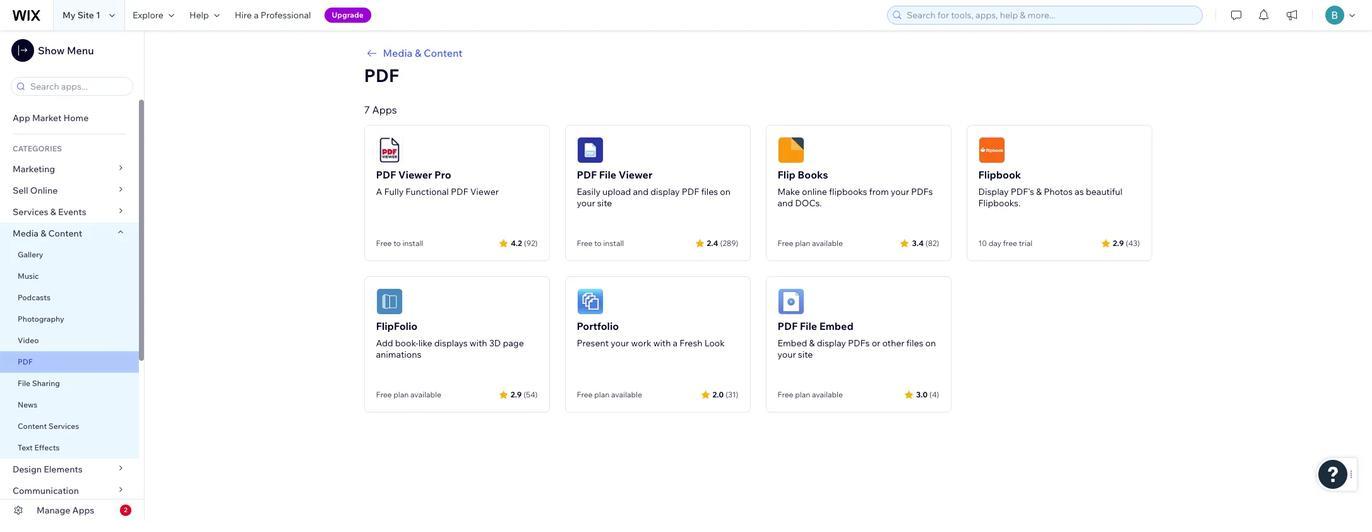 Task type: locate. For each thing, give the bounding box(es) containing it.
apps inside sidebar element
[[72, 505, 94, 517]]

1 horizontal spatial apps
[[372, 104, 397, 116]]

1 horizontal spatial media & content
[[383, 47, 463, 59]]

file sharing
[[18, 379, 60, 388]]

design elements link
[[0, 459, 139, 481]]

with right 'work'
[[653, 338, 671, 349]]

2 horizontal spatial viewer
[[619, 169, 653, 181]]

work
[[631, 338, 651, 349]]

1 to from the left
[[394, 239, 401, 248]]

site
[[597, 198, 612, 209], [798, 349, 813, 361]]

1 vertical spatial site
[[798, 349, 813, 361]]

app
[[13, 112, 30, 124]]

1 vertical spatial files
[[907, 338, 923, 349]]

free down "a"
[[376, 239, 392, 248]]

files right other
[[907, 338, 923, 349]]

0 horizontal spatial apps
[[72, 505, 94, 517]]

available down docs.
[[812, 239, 843, 248]]

design elements
[[13, 464, 83, 475]]

1 horizontal spatial 2.9
[[1113, 238, 1124, 248]]

2.9
[[1113, 238, 1124, 248], [511, 390, 522, 399]]

1
[[96, 9, 100, 21]]

free down make
[[778, 239, 793, 248]]

site inside pdf file viewer easily upload and display pdf files on your site
[[597, 198, 612, 209]]

to for viewer
[[394, 239, 401, 248]]

7
[[364, 104, 370, 116]]

viewer up functional
[[398, 169, 432, 181]]

free down animations
[[376, 390, 392, 400]]

media up 7 apps
[[383, 47, 413, 59]]

media up gallery
[[13, 228, 39, 239]]

0 vertical spatial on
[[720, 186, 731, 198]]

on inside pdf file embed embed & display pdfs or other files on your site
[[925, 338, 936, 349]]

1 vertical spatial content
[[48, 228, 82, 239]]

with left 3d
[[470, 338, 487, 349]]

install down upload
[[603, 239, 624, 248]]

0 horizontal spatial to
[[394, 239, 401, 248]]

a left fresh
[[673, 338, 678, 349]]

0 horizontal spatial media & content
[[13, 228, 82, 239]]

0 horizontal spatial files
[[701, 186, 718, 198]]

on right other
[[925, 338, 936, 349]]

your left upload
[[577, 198, 595, 209]]

install for file
[[603, 239, 624, 248]]

sell online
[[13, 185, 58, 196]]

1 vertical spatial display
[[817, 338, 846, 349]]

file down pdf file embed  logo
[[800, 320, 817, 333]]

2 vertical spatial content
[[18, 422, 47, 431]]

1 horizontal spatial with
[[653, 338, 671, 349]]

install for viewer
[[402, 239, 423, 248]]

explore
[[133, 9, 163, 21]]

& inside services & events link
[[50, 206, 56, 218]]

market
[[32, 112, 61, 124]]

1 vertical spatial services
[[48, 422, 79, 431]]

install down functional
[[402, 239, 423, 248]]

with inside portfolio present your work with a fresh look
[[653, 338, 671, 349]]

sell online link
[[0, 180, 139, 201]]

free for pdf file embed
[[778, 390, 793, 400]]

1 horizontal spatial media & content link
[[364, 45, 1152, 61]]

media & content
[[383, 47, 463, 59], [13, 228, 82, 239]]

plan for make
[[795, 239, 810, 248]]

2 horizontal spatial file
[[800, 320, 817, 333]]

free to install down fully
[[376, 239, 423, 248]]

0 horizontal spatial install
[[402, 239, 423, 248]]

books
[[798, 169, 828, 181]]

0 vertical spatial pdfs
[[911, 186, 933, 198]]

services down 'news' "link"
[[48, 422, 79, 431]]

your inside portfolio present your work with a fresh look
[[611, 338, 629, 349]]

free for pdf viewer pro
[[376, 239, 392, 248]]

home
[[63, 112, 89, 124]]

3d
[[489, 338, 501, 349]]

design
[[13, 464, 42, 475]]

0 horizontal spatial free to install
[[376, 239, 423, 248]]

1 free to install from the left
[[376, 239, 423, 248]]

0 vertical spatial apps
[[372, 104, 397, 116]]

to
[[394, 239, 401, 248], [594, 239, 602, 248]]

pdf file embed  logo image
[[778, 289, 804, 315]]

0 horizontal spatial content
[[18, 422, 47, 431]]

viewer right functional
[[470, 186, 499, 198]]

(82)
[[926, 238, 939, 248]]

1 vertical spatial media & content
[[13, 228, 82, 239]]

install
[[402, 239, 423, 248], [603, 239, 624, 248]]

1 horizontal spatial viewer
[[470, 186, 499, 198]]

to down easily at the top left of page
[[594, 239, 602, 248]]

pdfs right from
[[911, 186, 933, 198]]

0 vertical spatial media & content
[[383, 47, 463, 59]]

or
[[872, 338, 880, 349]]

sidebar element
[[0, 30, 145, 522]]

1 horizontal spatial and
[[778, 198, 793, 209]]

file inside pdf file viewer easily upload and display pdf files on your site
[[599, 169, 616, 181]]

site down pdf file embed  logo
[[798, 349, 813, 361]]

0 vertical spatial media & content link
[[364, 45, 1152, 61]]

sell
[[13, 185, 28, 196]]

1 vertical spatial file
[[800, 320, 817, 333]]

0 vertical spatial embed
[[819, 320, 854, 333]]

and
[[633, 186, 649, 198], [778, 198, 793, 209]]

video link
[[0, 330, 139, 352]]

Search apps... field
[[27, 78, 129, 95]]

file inside pdf file embed embed & display pdfs or other files on your site
[[800, 320, 817, 333]]

0 horizontal spatial display
[[651, 186, 680, 198]]

0 horizontal spatial 2.9
[[511, 390, 522, 399]]

your inside flip books make online flipbooks from your pdfs and docs.
[[891, 186, 909, 198]]

free
[[376, 239, 392, 248], [577, 239, 593, 248], [778, 239, 793, 248], [376, 390, 392, 400], [577, 390, 593, 400], [778, 390, 793, 400]]

present
[[577, 338, 609, 349]]

your down pdf file embed  logo
[[778, 349, 796, 361]]

1 vertical spatial apps
[[72, 505, 94, 517]]

1 horizontal spatial install
[[603, 239, 624, 248]]

1 horizontal spatial content
[[48, 228, 82, 239]]

photography
[[18, 314, 64, 324]]

music
[[18, 272, 39, 281]]

pdf link
[[0, 352, 139, 373]]

sharing
[[32, 379, 60, 388]]

available for your
[[611, 390, 642, 400]]

0 vertical spatial file
[[599, 169, 616, 181]]

1 vertical spatial 2.9
[[511, 390, 522, 399]]

0 horizontal spatial embed
[[778, 338, 807, 349]]

0 horizontal spatial file
[[18, 379, 30, 388]]

apps down 'communication' link
[[72, 505, 94, 517]]

display
[[978, 186, 1009, 198]]

on up 2.4 (289)
[[720, 186, 731, 198]]

online
[[30, 185, 58, 196]]

1 horizontal spatial a
[[673, 338, 678, 349]]

free to install for viewer
[[376, 239, 423, 248]]

display
[[651, 186, 680, 198], [817, 338, 846, 349]]

manage apps
[[37, 505, 94, 517]]

file up upload
[[599, 169, 616, 181]]

(43)
[[1126, 238, 1140, 248]]

pdf file viewer logo image
[[577, 137, 603, 164]]

2 to from the left
[[594, 239, 602, 248]]

text
[[18, 443, 33, 453]]

a inside portfolio present your work with a fresh look
[[673, 338, 678, 349]]

0 horizontal spatial with
[[470, 338, 487, 349]]

free to install down easily at the top left of page
[[577, 239, 624, 248]]

show menu button
[[11, 39, 94, 62]]

0 vertical spatial media
[[383, 47, 413, 59]]

1 vertical spatial on
[[925, 338, 936, 349]]

hire
[[235, 9, 252, 21]]

7 apps
[[364, 104, 397, 116]]

my site 1
[[63, 9, 100, 21]]

your
[[891, 186, 909, 198], [577, 198, 595, 209], [611, 338, 629, 349], [778, 349, 796, 361]]

1 horizontal spatial pdfs
[[911, 186, 933, 198]]

display left the or on the bottom right
[[817, 338, 846, 349]]

1 horizontal spatial media
[[383, 47, 413, 59]]

file up news
[[18, 379, 30, 388]]

0 vertical spatial 2.9
[[1113, 238, 1124, 248]]

viewer inside pdf file viewer easily upload and display pdf files on your site
[[619, 169, 653, 181]]

0 vertical spatial site
[[597, 198, 612, 209]]

embed
[[819, 320, 854, 333], [778, 338, 807, 349]]

your left 'work'
[[611, 338, 629, 349]]

1 horizontal spatial display
[[817, 338, 846, 349]]

1 vertical spatial a
[[673, 338, 678, 349]]

& inside pdf file embed embed & display pdfs or other files on your site
[[809, 338, 815, 349]]

2.9 left (54)
[[511, 390, 522, 399]]

available down animations
[[410, 390, 441, 400]]

available down pdf file embed embed & display pdfs or other files on your site
[[812, 390, 843, 400]]

display inside pdf file embed embed & display pdfs or other files on your site
[[817, 338, 846, 349]]

1 horizontal spatial on
[[925, 338, 936, 349]]

1 horizontal spatial free to install
[[577, 239, 624, 248]]

display right upload
[[651, 186, 680, 198]]

1 horizontal spatial files
[[907, 338, 923, 349]]

plan
[[795, 239, 810, 248], [394, 390, 409, 400], [594, 390, 610, 400], [795, 390, 810, 400]]

and right upload
[[633, 186, 649, 198]]

free for portfolio
[[577, 390, 593, 400]]

2.4
[[707, 238, 718, 248]]

files inside pdf file viewer easily upload and display pdf files on your site
[[701, 186, 718, 198]]

files
[[701, 186, 718, 198], [907, 338, 923, 349]]

files up 2.4
[[701, 186, 718, 198]]

2 vertical spatial file
[[18, 379, 30, 388]]

2 install from the left
[[603, 239, 624, 248]]

pdfs inside flip books make online flipbooks from your pdfs and docs.
[[911, 186, 933, 198]]

site down pdf file viewer logo
[[597, 198, 612, 209]]

1 vertical spatial pdfs
[[848, 338, 870, 349]]

a right hire
[[254, 9, 259, 21]]

0 vertical spatial content
[[424, 47, 463, 59]]

display inside pdf file viewer easily upload and display pdf files on your site
[[651, 186, 680, 198]]

services
[[13, 206, 48, 218], [48, 422, 79, 431]]

news link
[[0, 395, 139, 416]]

text effects
[[18, 443, 60, 453]]

1 vertical spatial media & content link
[[0, 223, 139, 244]]

flipbook display pdf's & photos as beautiful flipbooks.
[[978, 169, 1123, 209]]

podcasts link
[[0, 287, 139, 309]]

hire a professional
[[235, 9, 311, 21]]

2 horizontal spatial content
[[424, 47, 463, 59]]

a
[[376, 186, 382, 198]]

& inside flipbook display pdf's & photos as beautiful flipbooks.
[[1036, 186, 1042, 198]]

flipfolio
[[376, 320, 418, 333]]

flipfolio logo image
[[376, 289, 403, 315]]

2 free to install from the left
[[577, 239, 624, 248]]

1 install from the left
[[402, 239, 423, 248]]

0 horizontal spatial pdfs
[[848, 338, 870, 349]]

free down easily at the top left of page
[[577, 239, 593, 248]]

show
[[38, 44, 65, 57]]

available down 'work'
[[611, 390, 642, 400]]

2.9 left "(43)"
[[1113, 238, 1124, 248]]

&
[[415, 47, 422, 59], [1036, 186, 1042, 198], [50, 206, 56, 218], [41, 228, 46, 239], [809, 338, 815, 349]]

categories
[[13, 144, 62, 153]]

flip
[[778, 169, 796, 181]]

a
[[254, 9, 259, 21], [673, 338, 678, 349]]

apps for 7 apps
[[372, 104, 397, 116]]

2 with from the left
[[653, 338, 671, 349]]

apps right 7
[[372, 104, 397, 116]]

0 horizontal spatial on
[[720, 186, 731, 198]]

plan for book-
[[394, 390, 409, 400]]

viewer up upload
[[619, 169, 653, 181]]

with inside flipfolio add book-like displays with 3d page animations
[[470, 338, 487, 349]]

free for flip books
[[778, 239, 793, 248]]

pdfs left the or on the bottom right
[[848, 338, 870, 349]]

site inside pdf file embed embed & display pdfs or other files on your site
[[798, 349, 813, 361]]

viewer
[[398, 169, 432, 181], [619, 169, 653, 181], [470, 186, 499, 198]]

pdf
[[364, 64, 399, 87], [376, 169, 396, 181], [577, 169, 597, 181], [451, 186, 468, 198], [682, 186, 699, 198], [778, 320, 798, 333], [18, 357, 33, 367]]

file inside sidebar element
[[18, 379, 30, 388]]

1 horizontal spatial to
[[594, 239, 602, 248]]

fully
[[384, 186, 404, 198]]

app market home link
[[0, 107, 139, 129]]

free down present
[[577, 390, 593, 400]]

free plan available for your
[[577, 390, 642, 400]]

portfolio
[[577, 320, 619, 333]]

4.2 (92)
[[511, 238, 538, 248]]

media inside sidebar element
[[13, 228, 39, 239]]

1 horizontal spatial file
[[599, 169, 616, 181]]

0 vertical spatial services
[[13, 206, 48, 218]]

0 horizontal spatial and
[[633, 186, 649, 198]]

gallery
[[18, 250, 43, 260]]

page
[[503, 338, 524, 349]]

to for file
[[594, 239, 602, 248]]

0 vertical spatial a
[[254, 9, 259, 21]]

0 horizontal spatial media
[[13, 228, 39, 239]]

1 vertical spatial media
[[13, 228, 39, 239]]

Search for tools, apps, help & more... field
[[903, 6, 1199, 24]]

animations
[[376, 349, 421, 361]]

make
[[778, 186, 800, 198]]

services down sell online
[[13, 206, 48, 218]]

flip books logo image
[[778, 137, 804, 164]]

content services
[[18, 422, 79, 431]]

free right (31)
[[778, 390, 793, 400]]

0 vertical spatial files
[[701, 186, 718, 198]]

and left docs.
[[778, 198, 793, 209]]

your right from
[[891, 186, 909, 198]]

1 with from the left
[[470, 338, 487, 349]]

portfolio logo image
[[577, 289, 603, 315]]

online
[[802, 186, 827, 198]]

1 horizontal spatial site
[[798, 349, 813, 361]]

0 horizontal spatial a
[[254, 9, 259, 21]]

0 vertical spatial display
[[651, 186, 680, 198]]

to down fully
[[394, 239, 401, 248]]

0 horizontal spatial site
[[597, 198, 612, 209]]



Task type: vqa. For each thing, say whether or not it's contained in the screenshot.
Communication
yes



Task type: describe. For each thing, give the bounding box(es) containing it.
3.0 (4)
[[916, 390, 939, 399]]

(92)
[[524, 238, 538, 248]]

communication
[[13, 486, 81, 497]]

my
[[63, 9, 75, 21]]

free
[[1003, 239, 1017, 248]]

upload
[[602, 186, 631, 198]]

other
[[882, 338, 905, 349]]

pdf inside pdf file embed embed & display pdfs or other files on your site
[[778, 320, 798, 333]]

photos
[[1044, 186, 1073, 198]]

services & events link
[[0, 201, 139, 223]]

news
[[18, 400, 38, 410]]

media & content inside sidebar element
[[13, 228, 82, 239]]

2
[[124, 506, 127, 515]]

events
[[58, 206, 86, 218]]

(4)
[[930, 390, 939, 399]]

pro
[[434, 169, 451, 181]]

3.4 (82)
[[912, 238, 939, 248]]

apps for manage apps
[[72, 505, 94, 517]]

professional
[[261, 9, 311, 21]]

day
[[989, 239, 1001, 248]]

10 day free trial
[[978, 239, 1033, 248]]

3.0
[[916, 390, 928, 399]]

pdf viewer pro a fully functional pdf viewer
[[376, 169, 499, 198]]

menu
[[67, 44, 94, 57]]

elements
[[44, 464, 83, 475]]

pdf inside sidebar element
[[18, 357, 33, 367]]

fresh
[[680, 338, 703, 349]]

4.2
[[511, 238, 522, 248]]

help button
[[182, 0, 227, 30]]

1 horizontal spatial embed
[[819, 320, 854, 333]]

2.9 for flipfolio
[[511, 390, 522, 399]]

2.0 (31)
[[713, 390, 739, 399]]

2.9 for flipbook
[[1113, 238, 1124, 248]]

plan for your
[[594, 390, 610, 400]]

video
[[18, 336, 39, 345]]

flipbooks
[[829, 186, 867, 198]]

free for flipfolio
[[376, 390, 392, 400]]

as
[[1075, 186, 1084, 198]]

10
[[978, 239, 987, 248]]

1 vertical spatial embed
[[778, 338, 807, 349]]

0 horizontal spatial media & content link
[[0, 223, 139, 244]]

your inside pdf file embed embed & display pdfs or other files on your site
[[778, 349, 796, 361]]

displays
[[434, 338, 468, 349]]

free plan available for make
[[778, 239, 843, 248]]

2.0
[[713, 390, 724, 399]]

content services link
[[0, 416, 139, 438]]

pdf file embed embed & display pdfs or other files on your site
[[778, 320, 936, 361]]

help
[[189, 9, 209, 21]]

file for viewer
[[599, 169, 616, 181]]

plan for embed
[[795, 390, 810, 400]]

upgrade
[[332, 10, 364, 20]]

site
[[77, 9, 94, 21]]

free for pdf file viewer
[[577, 239, 593, 248]]

free to install for file
[[577, 239, 624, 248]]

your inside pdf file viewer easily upload and display pdf files on your site
[[577, 198, 595, 209]]

files inside pdf file embed embed & display pdfs or other files on your site
[[907, 338, 923, 349]]

available for embed
[[812, 390, 843, 400]]

and inside flip books make online flipbooks from your pdfs and docs.
[[778, 198, 793, 209]]

0 horizontal spatial viewer
[[398, 169, 432, 181]]

pdfs inside pdf file embed embed & display pdfs or other files on your site
[[848, 338, 870, 349]]

add
[[376, 338, 393, 349]]

manage
[[37, 505, 70, 517]]

on inside pdf file viewer easily upload and display pdf files on your site
[[720, 186, 731, 198]]

marketing link
[[0, 158, 139, 180]]

functional
[[406, 186, 449, 198]]

free plan available for book-
[[376, 390, 441, 400]]

available for book-
[[410, 390, 441, 400]]

file for embed
[[800, 320, 817, 333]]

docs.
[[795, 198, 822, 209]]

effects
[[34, 443, 60, 453]]

2.4 (289)
[[707, 238, 739, 248]]

pdf's
[[1011, 186, 1034, 198]]

flipbook logo image
[[978, 137, 1005, 164]]

file sharing link
[[0, 373, 139, 395]]

book-
[[395, 338, 418, 349]]

look
[[705, 338, 725, 349]]

flip books make online flipbooks from your pdfs and docs.
[[778, 169, 933, 209]]

beautiful
[[1086, 186, 1123, 198]]

flipbook
[[978, 169, 1021, 181]]

podcasts
[[18, 293, 51, 302]]

from
[[869, 186, 889, 198]]

show menu
[[38, 44, 94, 57]]

(31)
[[726, 390, 739, 399]]

free plan available for embed
[[778, 390, 843, 400]]

and inside pdf file viewer easily upload and display pdf files on your site
[[633, 186, 649, 198]]

upgrade button
[[324, 8, 371, 23]]

services & events
[[13, 206, 86, 218]]

3.4
[[912, 238, 924, 248]]

available for make
[[812, 239, 843, 248]]

text effects link
[[0, 438, 139, 459]]

portfolio present your work with a fresh look
[[577, 320, 725, 349]]

hire a professional link
[[227, 0, 319, 30]]

pdf viewer pro logo image
[[376, 137, 403, 164]]

2.9 (43)
[[1113, 238, 1140, 248]]

gallery link
[[0, 244, 139, 266]]



